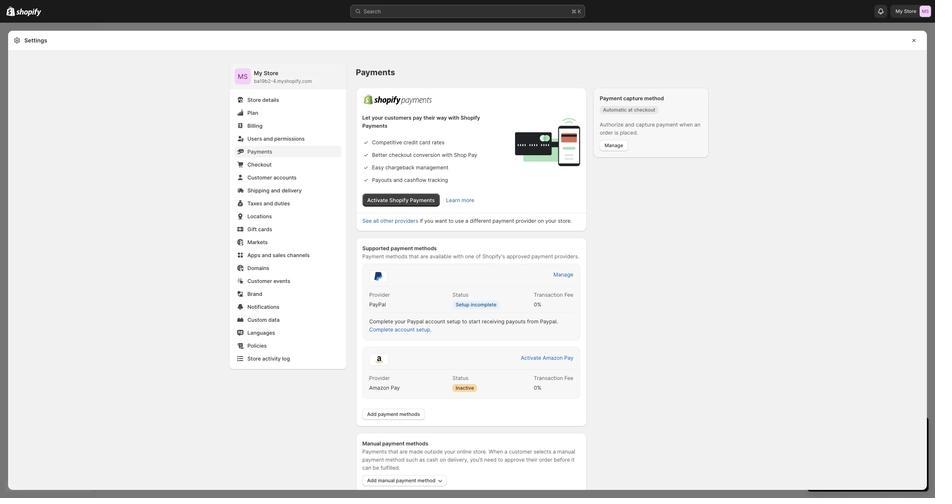 Task type: locate. For each thing, give the bounding box(es) containing it.
0 vertical spatial amazon
[[543, 355, 563, 362]]

2 horizontal spatial a
[[553, 449, 556, 456]]

payment
[[657, 121, 678, 128], [493, 218, 515, 224], [391, 245, 413, 252], [532, 253, 553, 260], [378, 412, 398, 418], [382, 441, 405, 447], [363, 457, 384, 464], [396, 478, 417, 484]]

1 vertical spatial payment
[[363, 253, 384, 260]]

amazon down paypal.
[[543, 355, 563, 362]]

users and permissions link
[[235, 133, 342, 145]]

apps and sales channels
[[248, 252, 310, 259]]

1 horizontal spatial shopify image
[[16, 8, 41, 16]]

1 horizontal spatial method
[[418, 478, 436, 484]]

domains
[[248, 265, 269, 272]]

pay for activate amazon pay
[[565, 355, 574, 362]]

my left my store image
[[896, 8, 903, 14]]

settings dialog
[[8, 31, 928, 499]]

0 vertical spatial checkout
[[634, 107, 656, 113]]

languages
[[248, 330, 275, 336]]

complete account setup. link
[[365, 324, 437, 336]]

0 horizontal spatial payment
[[363, 253, 384, 260]]

1 vertical spatial fee
[[565, 375, 574, 382]]

methods inside manual payment methods payments that are made outside your online store. when a customer selects a manual payment method such as cash on delivery, you'll need to approve their order before it can be fulfilled.
[[406, 441, 429, 447]]

made
[[409, 449, 423, 456]]

1 horizontal spatial are
[[421, 253, 429, 260]]

1 vertical spatial manage
[[554, 272, 574, 278]]

authorize
[[600, 121, 624, 128]]

method up automatic at checkout
[[645, 95, 664, 102]]

payments up if on the left
[[410, 197, 435, 204]]

2 horizontal spatial to
[[498, 457, 503, 464]]

fee
[[565, 292, 574, 298], [565, 375, 574, 382]]

⌘ k
[[572, 8, 582, 15]]

shipping and delivery
[[248, 187, 302, 194]]

my
[[896, 8, 903, 14], [254, 70, 262, 77]]

your inside 'let your customers pay their way with shopify payments'
[[372, 115, 383, 121]]

and up placed.
[[625, 121, 635, 128]]

provider down amazon pay image
[[369, 375, 390, 382]]

your left paypal
[[395, 319, 406, 325]]

1 horizontal spatial my
[[896, 8, 903, 14]]

1 transaction fee 0% from the top
[[534, 292, 574, 308]]

when
[[680, 121, 693, 128]]

capture up placed.
[[636, 121, 655, 128]]

method up fulfilled.
[[386, 457, 405, 464]]

a up before
[[553, 449, 556, 456]]

2 vertical spatial pay
[[391, 385, 400, 392]]

provider
[[369, 292, 390, 298], [369, 375, 390, 382]]

my up ba19b2-
[[254, 70, 262, 77]]

1 horizontal spatial activate
[[521, 355, 542, 362]]

0 vertical spatial with
[[449, 115, 460, 121]]

2 customer from the top
[[248, 278, 272, 285]]

with inside 'let your customers pay their way with shopify payments'
[[449, 115, 460, 121]]

0% down activate amazon pay
[[534, 385, 542, 392]]

1 vertical spatial my
[[254, 70, 262, 77]]

shopify inside 'let your customers pay their way with shopify payments'
[[461, 115, 480, 121]]

status inside status inactive
[[453, 375, 469, 382]]

1 vertical spatial provider
[[369, 375, 390, 382]]

0 horizontal spatial pay
[[391, 385, 400, 392]]

pay inside provider amazon pay
[[391, 385, 400, 392]]

0 horizontal spatial shopify image
[[6, 6, 15, 16]]

on right the "cash" at the left of page
[[440, 457, 446, 464]]

payment up automatic
[[600, 95, 622, 102]]

1 transaction from the top
[[534, 292, 563, 298]]

and
[[625, 121, 635, 128], [264, 136, 273, 142], [394, 177, 403, 183], [271, 187, 280, 194], [264, 200, 273, 207], [262, 252, 271, 259]]

1 vertical spatial activate
[[521, 355, 542, 362]]

customer down checkout
[[248, 175, 272, 181]]

paypal.
[[540, 319, 558, 325]]

1 vertical spatial with
[[442, 152, 453, 158]]

payment inside authorize and capture payment when an order is placed.
[[657, 121, 678, 128]]

0 vertical spatial my
[[896, 8, 903, 14]]

amazon down amazon pay image
[[369, 385, 390, 392]]

and for cashflow
[[394, 177, 403, 183]]

pay inside button
[[565, 355, 574, 362]]

your
[[372, 115, 383, 121], [546, 218, 557, 224], [395, 319, 406, 325], [445, 449, 456, 456]]

2 vertical spatial to
[[498, 457, 503, 464]]

1 horizontal spatial pay
[[468, 152, 478, 158]]

credit
[[404, 139, 418, 146]]

0 horizontal spatial my
[[254, 70, 262, 77]]

2 horizontal spatial method
[[645, 95, 664, 102]]

to down when
[[498, 457, 503, 464]]

available
[[430, 253, 452, 260]]

provider inside provider amazon pay
[[369, 375, 390, 382]]

1 horizontal spatial shopify
[[461, 115, 480, 121]]

your up delivery,
[[445, 449, 456, 456]]

shopify right way
[[461, 115, 480, 121]]

all
[[374, 218, 379, 224]]

1 0% from the top
[[534, 302, 542, 308]]

supported
[[363, 245, 390, 252]]

1 horizontal spatial payment
[[600, 95, 622, 102]]

0 vertical spatial complete
[[369, 319, 393, 325]]

that left 'available'
[[409, 253, 419, 260]]

status up setup
[[453, 292, 469, 298]]

0 vertical spatial status
[[453, 292, 469, 298]]

shopify image
[[6, 6, 15, 16], [16, 8, 41, 16]]

manual up before
[[558, 449, 576, 456]]

a right when
[[505, 449, 508, 456]]

locations link
[[235, 211, 342, 222]]

tracking
[[428, 177, 448, 183]]

1 vertical spatial are
[[400, 449, 408, 456]]

payment left when
[[657, 121, 678, 128]]

provider for amazon
[[369, 375, 390, 382]]

1 vertical spatial that
[[389, 449, 399, 456]]

1 horizontal spatial on
[[538, 218, 544, 224]]

status for provider paypal
[[453, 292, 469, 298]]

amazon pay image
[[369, 354, 389, 366]]

add for add payment methods
[[367, 412, 377, 418]]

2 provider from the top
[[369, 375, 390, 382]]

it
[[572, 457, 575, 464]]

see
[[363, 218, 372, 224]]

order down selects
[[539, 457, 553, 464]]

brand
[[248, 291, 262, 298]]

amazon for activate
[[543, 355, 563, 362]]

1 fee from the top
[[565, 292, 574, 298]]

shopify payments image
[[363, 94, 433, 105]]

their right pay
[[424, 115, 436, 121]]

0 horizontal spatial checkout
[[389, 152, 412, 158]]

manage down is
[[605, 143, 624, 149]]

payments down let
[[363, 123, 388, 129]]

activate down from at the bottom right of the page
[[521, 355, 542, 362]]

gift cards
[[248, 226, 272, 233]]

1 customer from the top
[[248, 175, 272, 181]]

start
[[469, 319, 481, 325]]

0 vertical spatial capture
[[624, 95, 643, 102]]

1 vertical spatial amazon
[[369, 385, 390, 392]]

0 vertical spatial on
[[538, 218, 544, 224]]

to left start
[[462, 319, 468, 325]]

1 vertical spatial transaction fee 0%
[[534, 375, 574, 392]]

0 horizontal spatial that
[[389, 449, 399, 456]]

paypal express image
[[369, 271, 387, 283]]

add down be
[[367, 478, 377, 484]]

customer down domains
[[248, 278, 272, 285]]

amazon inside button
[[543, 355, 563, 362]]

competitive credit card rates
[[372, 139, 445, 146]]

0 vertical spatial customer
[[248, 175, 272, 181]]

that inside supported payment methods payment methods that are available with one of shopify's approved payment providers.
[[409, 253, 419, 260]]

0 vertical spatial account
[[425, 319, 446, 325]]

checkout
[[248, 162, 272, 168]]

activate for activate amazon pay
[[521, 355, 542, 362]]

customer for customer events
[[248, 278, 272, 285]]

capture up the at
[[624, 95, 643, 102]]

add up "manual"
[[367, 412, 377, 418]]

1 vertical spatial transaction
[[534, 375, 563, 382]]

2 add from the top
[[367, 478, 377, 484]]

add inside dropdown button
[[367, 478, 377, 484]]

transaction for provider amazon pay
[[534, 375, 563, 382]]

1 horizontal spatial their
[[527, 457, 538, 464]]

0 vertical spatial transaction
[[534, 292, 563, 298]]

1 horizontal spatial account
[[425, 319, 446, 325]]

1 vertical spatial store.
[[473, 449, 488, 456]]

amazon inside provider amazon pay
[[369, 385, 390, 392]]

and for delivery
[[271, 187, 280, 194]]

way
[[437, 115, 447, 121]]

1 horizontal spatial order
[[600, 130, 613, 136]]

rates
[[432, 139, 445, 146]]

0 vertical spatial their
[[424, 115, 436, 121]]

0 horizontal spatial manage
[[554, 272, 574, 278]]

fee down activate amazon pay
[[565, 375, 574, 382]]

store details
[[248, 97, 279, 103]]

1 vertical spatial method
[[386, 457, 405, 464]]

1 vertical spatial complete
[[369, 327, 393, 333]]

method
[[645, 95, 664, 102], [386, 457, 405, 464], [418, 478, 436, 484]]

and right users on the top of the page
[[264, 136, 273, 142]]

0 vertical spatial provider
[[369, 292, 390, 298]]

0 horizontal spatial amazon
[[369, 385, 390, 392]]

2 status from the top
[[453, 375, 469, 382]]

1 vertical spatial on
[[440, 457, 446, 464]]

and for permissions
[[264, 136, 273, 142]]

customer events
[[248, 278, 291, 285]]

customers
[[385, 115, 412, 121]]

payment right "manual"
[[382, 441, 405, 447]]

1 horizontal spatial that
[[409, 253, 419, 260]]

more
[[462, 197, 475, 204]]

account up setup.
[[425, 319, 446, 325]]

order down authorize
[[600, 130, 613, 136]]

other
[[381, 218, 394, 224]]

1 vertical spatial order
[[539, 457, 553, 464]]

search
[[364, 8, 381, 15]]

chargeback
[[386, 164, 415, 171]]

their down selects
[[527, 457, 538, 464]]

1 vertical spatial customer
[[248, 278, 272, 285]]

transaction fee 0% for provider amazon pay
[[534, 375, 574, 392]]

management
[[416, 164, 449, 171]]

fee down the manage link
[[565, 292, 574, 298]]

1 status from the top
[[453, 292, 469, 298]]

2 transaction from the top
[[534, 375, 563, 382]]

manage for manage button
[[605, 143, 624, 149]]

0 vertical spatial add
[[367, 412, 377, 418]]

1 provider from the top
[[369, 292, 390, 298]]

1 add from the top
[[367, 412, 377, 418]]

1 vertical spatial their
[[527, 457, 538, 464]]

0 horizontal spatial shopify
[[390, 197, 409, 204]]

such
[[406, 457, 418, 464]]

let your customers pay their way with shopify payments
[[363, 115, 480, 129]]

add
[[367, 412, 377, 418], [367, 478, 377, 484]]

transaction fee 0% up paypal.
[[534, 292, 574, 308]]

manual down fulfilled.
[[378, 478, 395, 484]]

0 vertical spatial 0%
[[534, 302, 542, 308]]

0% up from at the bottom right of the page
[[534, 302, 542, 308]]

are up such
[[400, 449, 408, 456]]

and down customer accounts
[[271, 187, 280, 194]]

3 days left in your trial element
[[808, 439, 929, 492]]

are left 'available'
[[421, 253, 429, 260]]

policies
[[248, 343, 267, 349]]

4.myshopify.com
[[273, 78, 312, 84]]

0 vertical spatial are
[[421, 253, 429, 260]]

2 vertical spatial method
[[418, 478, 436, 484]]

shopify inside button
[[390, 197, 409, 204]]

0 horizontal spatial manual
[[378, 478, 395, 484]]

amazon for provider
[[369, 385, 390, 392]]

shopify up the providers
[[390, 197, 409, 204]]

and inside authorize and capture payment when an order is placed.
[[625, 121, 635, 128]]

0 vertical spatial shopify
[[461, 115, 480, 121]]

1 vertical spatial add
[[367, 478, 377, 484]]

0 vertical spatial manage
[[605, 143, 624, 149]]

1 horizontal spatial to
[[462, 319, 468, 325]]

activate amazon pay button
[[516, 353, 579, 364]]

account down paypal
[[395, 327, 415, 333]]

customer accounts
[[248, 175, 297, 181]]

status
[[453, 292, 469, 298], [453, 375, 469, 382]]

want
[[435, 218, 447, 224]]

2 horizontal spatial pay
[[565, 355, 574, 362]]

status inside status setup incomplete
[[453, 292, 469, 298]]

0 horizontal spatial are
[[400, 449, 408, 456]]

order
[[600, 130, 613, 136], [539, 457, 553, 464]]

payment down fulfilled.
[[396, 478, 417, 484]]

account
[[425, 319, 446, 325], [395, 327, 415, 333]]

0 vertical spatial fee
[[565, 292, 574, 298]]

0 vertical spatial store.
[[558, 218, 572, 224]]

1 vertical spatial to
[[462, 319, 468, 325]]

sales
[[273, 252, 286, 259]]

authorize and capture payment when an order is placed.
[[600, 121, 701, 136]]

on right "provider"
[[538, 218, 544, 224]]

a right use
[[466, 218, 469, 224]]

0 horizontal spatial method
[[386, 457, 405, 464]]

0 vertical spatial that
[[409, 253, 419, 260]]

with left one
[[453, 253, 464, 260]]

my for my store
[[896, 8, 903, 14]]

with right way
[[449, 115, 460, 121]]

paypal
[[407, 319, 424, 325]]

method down as
[[418, 478, 436, 484]]

1 vertical spatial pay
[[565, 355, 574, 362]]

1 vertical spatial manual
[[378, 478, 395, 484]]

2 fee from the top
[[565, 375, 574, 382]]

setup
[[447, 319, 461, 325]]

activate up the all
[[367, 197, 388, 204]]

2 vertical spatial with
[[453, 253, 464, 260]]

0 horizontal spatial activate
[[367, 197, 388, 204]]

0 horizontal spatial on
[[440, 457, 446, 464]]

1 vertical spatial account
[[395, 327, 415, 333]]

status for provider amazon pay
[[453, 375, 469, 382]]

and right taxes
[[264, 200, 273, 207]]

0 vertical spatial method
[[645, 95, 664, 102]]

1 vertical spatial capture
[[636, 121, 655, 128]]

1 horizontal spatial manual
[[558, 449, 576, 456]]

before
[[554, 457, 570, 464]]

transaction fee 0% down activate amazon pay
[[534, 375, 574, 392]]

1 vertical spatial status
[[453, 375, 469, 382]]

payments up checkout
[[248, 149, 272, 155]]

provider up paypal
[[369, 292, 390, 298]]

0 horizontal spatial to
[[449, 218, 454, 224]]

automatic
[[603, 107, 627, 113]]

transaction down activate amazon pay
[[534, 375, 563, 382]]

with left shop
[[442, 152, 453, 158]]

transaction down the manage link
[[534, 292, 563, 298]]

1 vertical spatial 0%
[[534, 385, 542, 392]]

store. up you'll
[[473, 449, 488, 456]]

my inside my store ba19b2-4.myshopify.com
[[254, 70, 262, 77]]

payments
[[356, 68, 395, 77], [363, 123, 388, 129], [248, 149, 272, 155], [410, 197, 435, 204], [363, 449, 387, 456]]

better checkout conversion with shop pay
[[372, 152, 478, 158]]

checkout up chargeback
[[389, 152, 412, 158]]

payment inside supported payment methods payment methods that are available with one of shopify's approved payment providers.
[[363, 253, 384, 260]]

complete
[[369, 319, 393, 325], [369, 327, 393, 333]]

0% for provider paypal
[[534, 302, 542, 308]]

on
[[538, 218, 544, 224], [440, 457, 446, 464]]

methods for manual
[[406, 441, 429, 447]]

my store
[[896, 8, 917, 14]]

0 horizontal spatial order
[[539, 457, 553, 464]]

provider for paypal
[[369, 292, 390, 298]]

that up fulfilled.
[[389, 449, 399, 456]]

that
[[409, 253, 419, 260], [389, 449, 399, 456]]

0 vertical spatial order
[[600, 130, 613, 136]]

payouts and cashflow tracking
[[372, 177, 448, 183]]

and down chargeback
[[394, 177, 403, 183]]

from
[[527, 319, 539, 325]]

provider paypal
[[369, 292, 390, 308]]

customer for customer accounts
[[248, 175, 272, 181]]

manage down providers. at right
[[554, 272, 574, 278]]

payments up the shopify payments image
[[356, 68, 395, 77]]

store details link
[[235, 94, 342, 106]]

status up inactive
[[453, 375, 469, 382]]

methods
[[415, 245, 437, 252], [386, 253, 408, 260], [400, 412, 420, 418], [406, 441, 429, 447]]

manage inside manage button
[[605, 143, 624, 149]]

your right let
[[372, 115, 383, 121]]

payment up be
[[363, 457, 384, 464]]

automatic at checkout
[[603, 107, 656, 113]]

2 0% from the top
[[534, 385, 542, 392]]

store. up providers. at right
[[558, 218, 572, 224]]

payment inside dropdown button
[[396, 478, 417, 484]]

1 vertical spatial shopify
[[390, 197, 409, 204]]

payments down "manual"
[[363, 449, 387, 456]]

and right apps
[[262, 252, 271, 259]]

checkout right the at
[[634, 107, 656, 113]]

2 transaction fee 0% from the top
[[534, 375, 574, 392]]

and for duties
[[264, 200, 273, 207]]

store up ba19b2-
[[264, 70, 279, 77]]

their inside 'let your customers pay their way with shopify payments'
[[424, 115, 436, 121]]

add manual payment method button
[[363, 476, 447, 487]]

to left use
[[449, 218, 454, 224]]

0 horizontal spatial account
[[395, 327, 415, 333]]

0 horizontal spatial store.
[[473, 449, 488, 456]]

selects
[[534, 449, 552, 456]]

1 horizontal spatial amazon
[[543, 355, 563, 362]]

customer inside "link"
[[248, 278, 272, 285]]

on inside manual payment methods payments that are made outside your online store. when a customer selects a manual payment method such as cash on delivery, you'll need to approve their order before it can be fulfilled.
[[440, 457, 446, 464]]

payment down supported
[[363, 253, 384, 260]]

dialog
[[931, 31, 936, 491]]

placed.
[[620, 130, 639, 136]]



Task type: describe. For each thing, give the bounding box(es) containing it.
manage for the manage link
[[554, 272, 574, 278]]

payments inside shop settings menu element
[[248, 149, 272, 155]]

manual
[[363, 441, 381, 447]]

my store ba19b2-4.myshopify.com
[[254, 70, 312, 84]]

setup.
[[416, 327, 432, 333]]

that inside manual payment methods payments that are made outside your online store. when a customer selects a manual payment method such as cash on delivery, you'll need to approve their order before it can be fulfilled.
[[389, 449, 399, 456]]

are inside manual payment methods payments that are made outside your online store. when a customer selects a manual payment method such as cash on delivery, you'll need to approve their order before it can be fulfilled.
[[400, 449, 408, 456]]

1 horizontal spatial checkout
[[634, 107, 656, 113]]

and for sales
[[262, 252, 271, 259]]

payments inside 'let your customers pay their way with shopify payments'
[[363, 123, 388, 129]]

their inside manual payment methods payments that are made outside your online store. when a customer selects a manual payment method such as cash on delivery, you'll need to approve their order before it can be fulfilled.
[[527, 457, 538, 464]]

see all other providers link
[[363, 218, 419, 224]]

learn more link
[[446, 197, 475, 204]]

cards
[[258, 226, 272, 233]]

be
[[373, 465, 379, 472]]

1 complete from the top
[[369, 319, 393, 325]]

methods for supported
[[415, 245, 437, 252]]

and for capture
[[625, 121, 635, 128]]

details
[[262, 97, 279, 103]]

paypal
[[369, 302, 386, 308]]

billing link
[[235, 120, 342, 132]]

notifications link
[[235, 302, 342, 313]]

learn
[[446, 197, 460, 204]]

0 vertical spatial to
[[449, 218, 454, 224]]

capture inside authorize and capture payment when an order is placed.
[[636, 121, 655, 128]]

brand link
[[235, 289, 342, 300]]

your inside complete your paypal account setup to start receiving payouts from paypal. complete account setup.
[[395, 319, 406, 325]]

custom data
[[248, 317, 280, 324]]

to inside complete your paypal account setup to start receiving payouts from paypal. complete account setup.
[[462, 319, 468, 325]]

my store image
[[920, 6, 932, 17]]

when
[[489, 449, 503, 456]]

my for my store ba19b2-4.myshopify.com
[[254, 70, 262, 77]]

shipping and delivery link
[[235, 185, 342, 196]]

easy
[[372, 164, 384, 171]]

your inside manual payment methods payments that are made outside your online store. when a customer selects a manual payment method such as cash on delivery, you'll need to approve their order before it can be fulfilled.
[[445, 449, 456, 456]]

manual inside manual payment methods payments that are made outside your online store. when a customer selects a manual payment method such as cash on delivery, you'll need to approve their order before it can be fulfilled.
[[558, 449, 576, 456]]

payouts
[[506, 319, 526, 325]]

markets
[[248, 239, 268, 246]]

at
[[628, 107, 633, 113]]

can
[[363, 465, 372, 472]]

fee for provider paypal
[[565, 292, 574, 298]]

manual payment methods payments that are made outside your online store. when a customer selects a manual payment method such as cash on delivery, you'll need to approve their order before it can be fulfilled.
[[363, 441, 576, 472]]

transaction fee 0% for provider paypal
[[534, 292, 574, 308]]

learn more
[[446, 197, 475, 204]]

need
[[484, 457, 497, 464]]

data
[[269, 317, 280, 324]]

apps
[[248, 252, 261, 259]]

easy chargeback management
[[372, 164, 449, 171]]

manual inside dropdown button
[[378, 478, 395, 484]]

an
[[695, 121, 701, 128]]

add manual payment method
[[367, 478, 436, 484]]

apps and sales channels link
[[235, 250, 342, 261]]

notifications
[[248, 304, 280, 311]]

store left my store image
[[905, 8, 917, 14]]

2 complete from the top
[[369, 327, 393, 333]]

shipping
[[248, 187, 270, 194]]

shop settings menu element
[[230, 64, 346, 370]]

complete your paypal account setup to start receiving payouts from paypal. complete account setup.
[[369, 319, 558, 333]]

payouts
[[372, 177, 392, 183]]

payment left "provider"
[[493, 218, 515, 224]]

approve
[[505, 457, 525, 464]]

add payment methods
[[367, 412, 420, 418]]

store up the plan
[[248, 97, 261, 103]]

order inside manual payment methods payments that are made outside your online store. when a customer selects a manual payment method such as cash on delivery, you'll need to approve their order before it can be fulfilled.
[[539, 457, 553, 464]]

store down 'policies' on the bottom left
[[248, 356, 261, 362]]

methods for add
[[400, 412, 420, 418]]

payment right "approved"
[[532, 253, 553, 260]]

my store image
[[235, 68, 251, 85]]

setup
[[456, 302, 470, 308]]

add for add manual payment method
[[367, 478, 377, 484]]

competitive
[[372, 139, 402, 146]]

as
[[420, 457, 425, 464]]

order inside authorize and capture payment when an order is placed.
[[600, 130, 613, 136]]

payments inside button
[[410, 197, 435, 204]]

approved
[[507, 253, 530, 260]]

manage button
[[600, 140, 629, 151]]

if
[[420, 218, 423, 224]]

fulfilled.
[[381, 465, 401, 472]]

transaction for provider paypal
[[534, 292, 563, 298]]

delivery,
[[448, 457, 469, 464]]

customer
[[509, 449, 533, 456]]

to inside manual payment methods payments that are made outside your online store. when a customer selects a manual payment method such as cash on delivery, you'll need to approve their order before it can be fulfilled.
[[498, 457, 503, 464]]

pay
[[413, 115, 422, 121]]

ba19b2-
[[254, 78, 273, 84]]

plan link
[[235, 107, 342, 119]]

delivery
[[282, 187, 302, 194]]

checkout link
[[235, 159, 342, 170]]

0 vertical spatial pay
[[468, 152, 478, 158]]

payments link
[[235, 146, 342, 158]]

method inside manual payment methods payments that are made outside your online store. when a customer selects a manual payment method such as cash on delivery, you'll need to approve their order before it can be fulfilled.
[[386, 457, 405, 464]]

activate for activate shopify payments
[[367, 197, 388, 204]]

your right "provider"
[[546, 218, 557, 224]]

billing
[[248, 123, 263, 129]]

k
[[578, 8, 582, 15]]

customer accounts link
[[235, 172, 342, 183]]

provider
[[516, 218, 537, 224]]

with inside supported payment methods payment methods that are available with one of shopify's approved payment providers.
[[453, 253, 464, 260]]

taxes and duties
[[248, 200, 290, 207]]

policies link
[[235, 341, 342, 352]]

store activity log
[[248, 356, 290, 362]]

method inside dropdown button
[[418, 478, 436, 484]]

custom data link
[[235, 315, 342, 326]]

card
[[420, 139, 431, 146]]

pay for provider amazon pay
[[391, 385, 400, 392]]

payments inside manual payment methods payments that are made outside your online store. when a customer selects a manual payment method such as cash on delivery, you'll need to approve their order before it can be fulfilled.
[[363, 449, 387, 456]]

accounts
[[274, 175, 297, 181]]

status setup incomplete
[[453, 292, 497, 308]]

outside
[[425, 449, 443, 456]]

duties
[[275, 200, 290, 207]]

1 horizontal spatial a
[[505, 449, 508, 456]]

you'll
[[470, 457, 483, 464]]

providers
[[395, 218, 419, 224]]

taxes and duties link
[[235, 198, 342, 209]]

shopify's
[[483, 253, 505, 260]]

see all other providers if you want to use a different payment provider on your store.
[[363, 218, 572, 224]]

better
[[372, 152, 388, 158]]

1 horizontal spatial store.
[[558, 218, 572, 224]]

supported payment methods payment methods that are available with one of shopify's approved payment providers.
[[363, 245, 580, 260]]

store inside my store ba19b2-4.myshopify.com
[[264, 70, 279, 77]]

payment capture method
[[600, 95, 664, 102]]

are inside supported payment methods payment methods that are available with one of shopify's approved payment providers.
[[421, 253, 429, 260]]

0 horizontal spatial a
[[466, 218, 469, 224]]

ms button
[[235, 68, 251, 85]]

incomplete
[[471, 302, 497, 308]]

0 vertical spatial payment
[[600, 95, 622, 102]]

add payment methods link
[[363, 409, 425, 421]]

users
[[248, 136, 262, 142]]

payment right supported
[[391, 245, 413, 252]]

gift
[[248, 226, 257, 233]]

0% for provider amazon pay
[[534, 385, 542, 392]]

custom
[[248, 317, 267, 324]]

one
[[465, 253, 475, 260]]

store. inside manual payment methods payments that are made outside your online store. when a customer selects a manual payment method such as cash on delivery, you'll need to approve their order before it can be fulfilled.
[[473, 449, 488, 456]]

payment down provider amazon pay
[[378, 412, 398, 418]]

customer events link
[[235, 276, 342, 287]]

log
[[282, 356, 290, 362]]

fee for provider amazon pay
[[565, 375, 574, 382]]



Task type: vqa. For each thing, say whether or not it's contained in the screenshot.
Amazon related to Activate
yes



